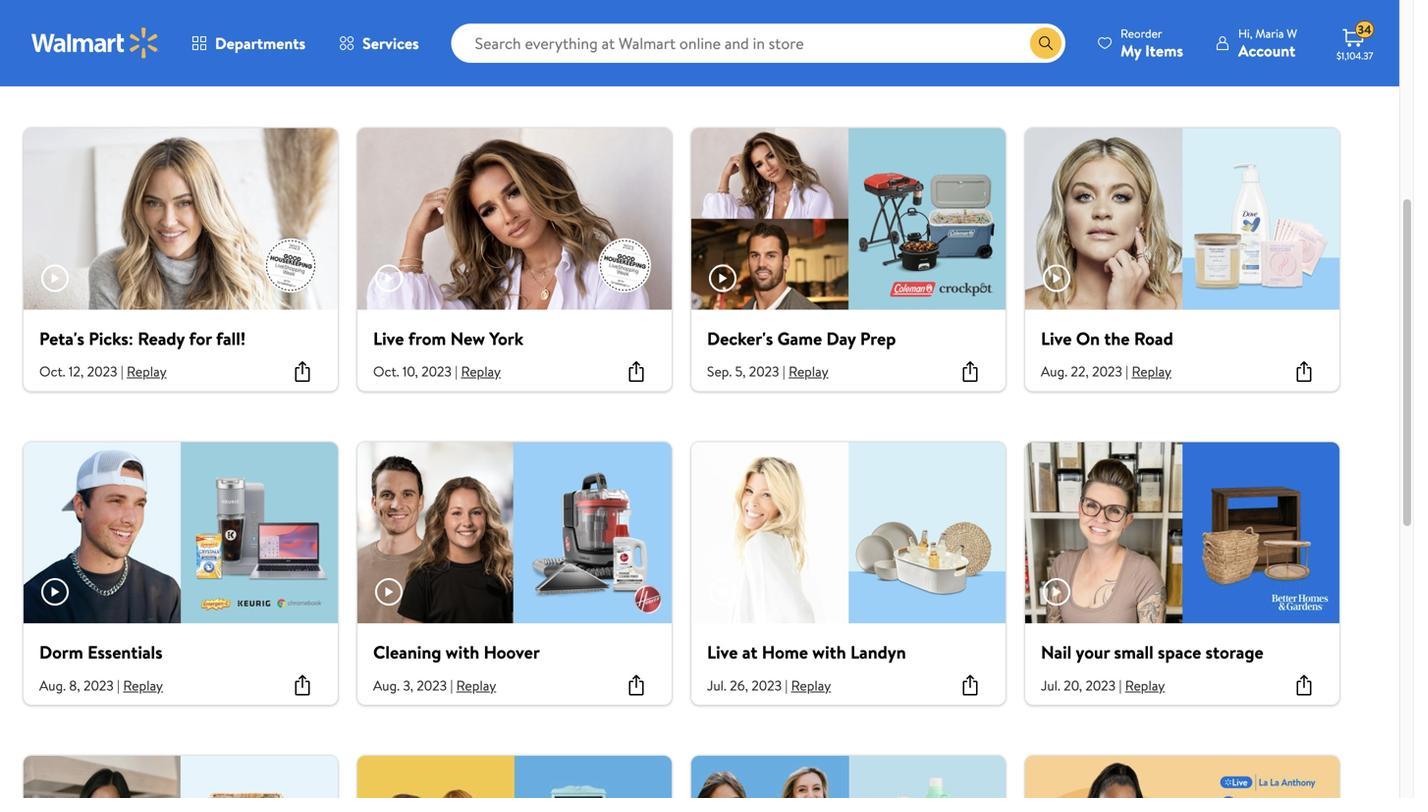 Task type: vqa. For each thing, say whether or not it's contained in the screenshot.


Task type: locate. For each thing, give the bounding box(es) containing it.
aug. left 8,
[[39, 676, 66, 695]]

1 horizontal spatial nov.
[[707, 48, 734, 67]]

oct. left the 12, at the top
[[39, 362, 65, 381]]

13, down pioneer
[[403, 48, 418, 67]]

1 13, from the left
[[403, 48, 418, 67]]

oct. 12, 2023 | replay
[[39, 362, 167, 381]]

replay link down live at home with landyn
[[791, 676, 831, 695]]

nov. left "2,"
[[707, 48, 734, 67]]

on
[[1076, 327, 1100, 351]]

| down live with hoover
[[118, 48, 121, 67]]

picks:
[[89, 327, 133, 351]]

2023 right 10,
[[421, 362, 452, 381]]

replay down live at home with landyn
[[791, 676, 831, 695]]

replay link down new
[[461, 362, 501, 381]]

with
[[74, 12, 108, 37], [1076, 12, 1110, 37], [446, 641, 479, 665], [813, 641, 846, 665]]

2 share actions image from the left
[[1293, 360, 1316, 383]]

0 horizontal spatial share actions image
[[291, 360, 314, 383]]

1 horizontal spatial aug.
[[373, 676, 400, 695]]

live for live at home with landyn
[[707, 641, 738, 665]]

20,
[[1064, 676, 1082, 695]]

34
[[1358, 21, 1372, 38]]

replay link down nail your small space storage
[[1125, 676, 1165, 695]]

dec. 4, 2023 | replay
[[39, 48, 164, 67]]

1 horizontal spatial share actions image
[[1293, 360, 1316, 383]]

| down hoover power demos
[[785, 48, 788, 67]]

2023 for peta's picks: ready for fall!
[[87, 362, 117, 381]]

for
[[189, 327, 212, 351]]

oct.
[[1041, 48, 1067, 67], [39, 362, 65, 381], [373, 362, 399, 381]]

|
[[118, 48, 121, 67], [455, 48, 458, 67], [785, 48, 788, 67], [1122, 48, 1125, 67], [121, 362, 123, 381], [455, 362, 458, 381], [783, 362, 785, 381], [1126, 362, 1129, 381], [117, 676, 120, 695], [450, 676, 453, 695], [785, 676, 788, 695], [1119, 676, 1122, 695]]

oct. for peta's picks: ready for fall!
[[39, 362, 65, 381]]

share actions image
[[291, 360, 314, 383], [1293, 360, 1316, 383]]

0 horizontal spatial nov.
[[373, 48, 400, 67]]

0 horizontal spatial 13,
[[403, 48, 418, 67]]

hoover for cleaning with hoover
[[484, 641, 540, 665]]

with for live with landyn
[[1076, 12, 1110, 37]]

2023 right 20,
[[1086, 676, 1116, 695]]

with up aug. 3, 2023 | replay
[[446, 641, 479, 665]]

live left on
[[1041, 327, 1072, 351]]

with for live with hoover
[[74, 12, 108, 37]]

with up dec. 4, 2023 | replay
[[74, 12, 108, 37]]

replay link down live with hoover
[[124, 48, 164, 67]]

aug. for live
[[1041, 362, 1068, 381]]

jul. left 20,
[[1041, 676, 1061, 695]]

2 13, from the left
[[1070, 48, 1085, 67]]

replay for live with hoover
[[124, 48, 164, 67]]

| down essentials
[[117, 676, 120, 695]]

| for hoover power demos
[[785, 48, 788, 67]]

your
[[1076, 641, 1110, 665]]

| down the 'picks:'
[[121, 362, 123, 381]]

2 horizontal spatial oct.
[[1041, 48, 1067, 67]]

12,
[[69, 362, 84, 381]]

2023 right 8,
[[83, 676, 114, 695]]

walmart desktop image for decker's game day prep
[[691, 128, 1006, 310]]

replay link down reorder
[[1128, 48, 1168, 67]]

replay link for live with landyn
[[1128, 48, 1168, 67]]

walmart desktop image for peta's picks: ready for fall!
[[24, 128, 338, 310]]

nov. for pioneer
[[373, 48, 400, 67]]

oct. left 10,
[[373, 362, 399, 381]]

replay link down decker's game day prep
[[789, 362, 829, 381]]

dorm essentials
[[39, 641, 163, 665]]

replay down essentials
[[123, 676, 163, 695]]

2023 right 26,
[[752, 676, 782, 695]]

replay down live with hoover
[[124, 48, 164, 67]]

2023 down woman
[[421, 48, 452, 67]]

account
[[1238, 40, 1296, 61]]

launch
[[557, 12, 608, 37]]

live for live on the road
[[1041, 327, 1072, 351]]

replay down decker's game day prep
[[789, 362, 829, 381]]

jul. 20, 2023 | replay
[[1041, 676, 1165, 695]]

2023 for pioneer woman holiday launch
[[421, 48, 452, 67]]

hi,
[[1238, 25, 1253, 42]]

replay down peta's picks: ready for fall!
[[127, 362, 167, 381]]

2023 right the 12, at the top
[[87, 362, 117, 381]]

live with landyn
[[1041, 12, 1170, 37]]

0 horizontal spatial hoover
[[112, 12, 169, 37]]

dec.
[[39, 48, 66, 67]]

2023 for live with landyn
[[1089, 48, 1119, 67]]

replay link for dorm essentials
[[123, 676, 163, 695]]

live for live with hoover
[[39, 12, 70, 37]]

| for dorm essentials
[[117, 676, 120, 695]]

landyn right home
[[851, 641, 906, 665]]

1 vertical spatial landyn
[[851, 641, 906, 665]]

13, for live
[[1070, 48, 1085, 67]]

2,
[[737, 48, 748, 67]]

2023 for live from new york
[[421, 362, 452, 381]]

| down small
[[1119, 676, 1122, 695]]

13, right search icon
[[1070, 48, 1085, 67]]

replay down road
[[1132, 362, 1172, 381]]

reorder
[[1121, 25, 1162, 42]]

aug. 22, 2023 | replay
[[1041, 362, 1172, 381]]

landyn
[[1114, 12, 1170, 37], [851, 641, 906, 665]]

hoover
[[112, 12, 169, 37], [707, 12, 763, 37], [484, 641, 540, 665]]

replay down new
[[461, 362, 501, 381]]

0 horizontal spatial oct.
[[39, 362, 65, 381]]

2 nov. from the left
[[707, 48, 734, 67]]

replay for nail your small space storage
[[1125, 676, 1165, 695]]

13, for pioneer
[[403, 48, 418, 67]]

peta's picks: ready for fall!
[[39, 327, 246, 351]]

small
[[1114, 641, 1154, 665]]

nail your small space storage
[[1041, 641, 1264, 665]]

1 share actions image from the left
[[291, 360, 314, 383]]

nov.
[[373, 48, 400, 67], [707, 48, 734, 67]]

departments
[[215, 32, 306, 54]]

jul. left 26,
[[707, 676, 727, 695]]

| for live on the road
[[1126, 362, 1129, 381]]

replay down reorder
[[1128, 48, 1168, 67]]

share actions image for cleaning with hoover
[[625, 674, 648, 698]]

hoover up "2,"
[[707, 12, 763, 37]]

1 horizontal spatial landyn
[[1114, 12, 1170, 37]]

13,
[[403, 48, 418, 67], [1070, 48, 1085, 67]]

walmart desktop image for live at home with landyn
[[691, 442, 1006, 624]]

3,
[[403, 676, 413, 695]]

live left from
[[373, 327, 404, 351]]

2023 for live at home with landyn
[[752, 676, 782, 695]]

replay down pioneer woman holiday launch
[[461, 48, 501, 67]]

| down the
[[1126, 362, 1129, 381]]

26,
[[730, 676, 748, 695]]

1 horizontal spatial 13,
[[1070, 48, 1085, 67]]

2023 right 5,
[[749, 362, 779, 381]]

2 jul. from the left
[[1041, 676, 1061, 695]]

hoover up dec. 4, 2023 | replay
[[112, 12, 169, 37]]

2023
[[84, 48, 115, 67], [421, 48, 452, 67], [751, 48, 782, 67], [1089, 48, 1119, 67], [87, 362, 117, 381], [421, 362, 452, 381], [749, 362, 779, 381], [1092, 362, 1123, 381], [83, 676, 114, 695], [417, 676, 447, 695], [752, 676, 782, 695], [1086, 676, 1116, 695]]

| for decker's game day prep
[[783, 362, 785, 381]]

2023 left my
[[1089, 48, 1119, 67]]

storage
[[1206, 641, 1264, 665]]

jul.
[[707, 676, 727, 695], [1041, 676, 1061, 695]]

nov. for hoover
[[707, 48, 734, 67]]

aug. 8, 2023 | replay
[[39, 676, 163, 695]]

aug. left 3,
[[373, 676, 400, 695]]

replay link down essentials
[[123, 676, 163, 695]]

nov. down pioneer
[[373, 48, 400, 67]]

| down woman
[[455, 48, 458, 67]]

2023 for decker's game day prep
[[749, 362, 779, 381]]

hi, maria w account
[[1238, 25, 1297, 61]]

replay down nail your small space storage
[[1125, 676, 1165, 695]]

aug.
[[1041, 362, 1068, 381], [39, 676, 66, 695], [373, 676, 400, 695]]

landyn up my
[[1114, 12, 1170, 37]]

hoover up aug. 3, 2023 | replay
[[484, 641, 540, 665]]

replay for live with landyn
[[1128, 48, 1168, 67]]

cleaning
[[373, 641, 441, 665]]

items
[[1145, 40, 1183, 61]]

share actions image
[[625, 360, 648, 383], [959, 360, 982, 383], [291, 674, 314, 698], [625, 674, 648, 698], [959, 674, 982, 698], [1293, 674, 1316, 698]]

share actions image for dorm essentials
[[291, 674, 314, 698]]

replay link down road
[[1132, 362, 1172, 381]]

2 horizontal spatial hoover
[[707, 12, 763, 37]]

0 horizontal spatial aug.
[[39, 676, 66, 695]]

replay link down pioneer woman holiday launch
[[461, 48, 501, 67]]

| down live from new york
[[455, 362, 458, 381]]

live up dec.
[[39, 12, 70, 37]]

nov. 13, 2023 | replay
[[373, 48, 501, 67]]

0 horizontal spatial jul.
[[707, 676, 727, 695]]

walmart desktop image for cleaning with hoover
[[358, 442, 672, 624]]

sep.
[[707, 362, 732, 381]]

services button
[[322, 20, 436, 67]]

2023 right "2,"
[[751, 48, 782, 67]]

1 jul. from the left
[[707, 676, 727, 695]]

1 nov. from the left
[[373, 48, 400, 67]]

services
[[363, 32, 419, 54]]

maria
[[1256, 25, 1284, 42]]

decker's
[[707, 327, 773, 351]]

share actions image for nail your small space storage
[[1293, 674, 1316, 698]]

| down home
[[785, 676, 788, 695]]

$1,104.37
[[1337, 49, 1374, 62]]

w
[[1287, 25, 1297, 42]]

replay down cleaning with hoover at the bottom left of the page
[[456, 676, 496, 695]]

cleaning with hoover
[[373, 641, 540, 665]]

walmart desktop image for dorm essentials
[[24, 442, 338, 624]]

2023 right 4,
[[84, 48, 115, 67]]

1 horizontal spatial hoover
[[484, 641, 540, 665]]

aug. left "22,"
[[1041, 362, 1068, 381]]

replay link down peta's picks: ready for fall!
[[127, 362, 167, 381]]

2023 for live with hoover
[[84, 48, 115, 67]]

replay down power
[[791, 48, 831, 67]]

jul. for live
[[707, 676, 727, 695]]

replay link down cleaning with hoover at the bottom left of the page
[[456, 676, 496, 695]]

road
[[1134, 327, 1173, 351]]

live left at
[[707, 641, 738, 665]]

replay
[[124, 48, 164, 67], [461, 48, 501, 67], [791, 48, 831, 67], [1128, 48, 1168, 67], [127, 362, 167, 381], [461, 362, 501, 381], [789, 362, 829, 381], [1132, 362, 1172, 381], [123, 676, 163, 695], [456, 676, 496, 695], [791, 676, 831, 695], [1125, 676, 1165, 695]]

oct. down live with landyn
[[1041, 48, 1067, 67]]

2023 for hoover power demos
[[751, 48, 782, 67]]

walmart desktop image
[[24, 128, 338, 310], [358, 128, 672, 310], [691, 128, 1006, 310], [1025, 128, 1340, 310], [24, 442, 338, 624], [358, 442, 672, 624], [691, 442, 1006, 624], [1025, 442, 1340, 624]]

aug. for cleaning
[[373, 676, 400, 695]]

2023 for cleaning with hoover
[[417, 676, 447, 695]]

2023 right 3,
[[417, 676, 447, 695]]

| down cleaning with hoover at the bottom left of the page
[[450, 676, 453, 695]]

space
[[1158, 641, 1201, 665]]

4,
[[70, 48, 81, 67]]

1 horizontal spatial jul.
[[1041, 676, 1061, 695]]

with up oct. 13, 2023 | replay
[[1076, 12, 1110, 37]]

replay link for live at home with landyn
[[791, 676, 831, 695]]

| for live from new york
[[455, 362, 458, 381]]

the
[[1104, 327, 1130, 351]]

| down game
[[783, 362, 785, 381]]

replay link
[[124, 48, 164, 67], [461, 48, 501, 67], [791, 48, 831, 67], [1128, 48, 1168, 67], [127, 362, 167, 381], [461, 362, 501, 381], [789, 362, 829, 381], [1132, 362, 1172, 381], [123, 676, 163, 695], [456, 676, 496, 695], [791, 676, 831, 695], [1125, 676, 1165, 695]]

1 horizontal spatial oct.
[[373, 362, 399, 381]]

live up oct. 13, 2023 | replay
[[1041, 12, 1072, 37]]

at
[[742, 641, 758, 665]]

nov. 2, 2023 | replay
[[707, 48, 831, 67]]

jul. 26, 2023 | replay
[[707, 676, 831, 695]]

2023 right "22,"
[[1092, 362, 1123, 381]]

replay link down power
[[791, 48, 831, 67]]

replay link for nail your small space storage
[[1125, 676, 1165, 695]]

2 horizontal spatial aug.
[[1041, 362, 1068, 381]]

| for nail your small space storage
[[1119, 676, 1122, 695]]

| down reorder
[[1122, 48, 1125, 67]]

live
[[39, 12, 70, 37], [1041, 12, 1072, 37], [373, 327, 404, 351], [1041, 327, 1072, 351], [707, 641, 738, 665]]



Task type: describe. For each thing, give the bounding box(es) containing it.
share actions image for live from new york
[[625, 360, 648, 383]]

oct. 10, 2023 | replay
[[373, 362, 501, 381]]

jul. for nail
[[1041, 676, 1061, 695]]

replay link for decker's game day prep
[[789, 362, 829, 381]]

walmart desktop image for live on the road
[[1025, 128, 1340, 310]]

10,
[[403, 362, 418, 381]]

replay for peta's picks: ready for fall!
[[127, 362, 167, 381]]

holiday
[[498, 12, 553, 37]]

hoover for live with hoover
[[112, 12, 169, 37]]

| for live with landyn
[[1122, 48, 1125, 67]]

| for pioneer woman holiday launch
[[455, 48, 458, 67]]

replay link for cleaning with hoover
[[456, 676, 496, 695]]

essentials
[[87, 641, 163, 665]]

walmart image
[[31, 28, 159, 59]]

departments button
[[175, 20, 322, 67]]

replay link for pioneer woman holiday launch
[[461, 48, 501, 67]]

| for cleaning with hoover
[[450, 676, 453, 695]]

walmart desktop image for live from new york
[[358, 128, 672, 310]]

share actions image for peta's picks: ready for fall!
[[291, 360, 314, 383]]

0 horizontal spatial landyn
[[851, 641, 906, 665]]

5,
[[735, 362, 746, 381]]

| for live with hoover
[[118, 48, 121, 67]]

pioneer woman holiday launch
[[373, 12, 608, 37]]

power
[[767, 12, 815, 37]]

live with hoover
[[39, 12, 169, 37]]

22,
[[1071, 362, 1089, 381]]

replay for pioneer woman holiday launch
[[461, 48, 501, 67]]

new
[[450, 327, 485, 351]]

share actions image for live on the road
[[1293, 360, 1316, 383]]

sep. 5, 2023 | replay
[[707, 362, 829, 381]]

peta's
[[39, 327, 84, 351]]

share actions image for decker's game day prep
[[959, 360, 982, 383]]

with for cleaning with hoover
[[446, 641, 479, 665]]

live for live from new york
[[373, 327, 404, 351]]

aug. 3, 2023 | replay
[[373, 676, 496, 695]]

replay for dorm essentials
[[123, 676, 163, 695]]

2023 for live on the road
[[1092, 362, 1123, 381]]

woman
[[436, 12, 494, 37]]

game
[[777, 327, 822, 351]]

8,
[[69, 676, 80, 695]]

oct. 13, 2023 | replay
[[1041, 48, 1168, 67]]

replay for live from new york
[[461, 362, 501, 381]]

pioneer
[[373, 12, 432, 37]]

replay for live on the road
[[1132, 362, 1172, 381]]

day
[[826, 327, 856, 351]]

reorder my items
[[1121, 25, 1183, 61]]

replay for decker's game day prep
[[789, 362, 829, 381]]

replay for cleaning with hoover
[[456, 676, 496, 695]]

2023 for nail your small space storage
[[1086, 676, 1116, 695]]

nail
[[1041, 641, 1072, 665]]

demos
[[819, 12, 872, 37]]

| for live at home with landyn
[[785, 676, 788, 695]]

replay link for hoover power demos
[[791, 48, 831, 67]]

replay link for live on the road
[[1132, 362, 1172, 381]]

with right home
[[813, 641, 846, 665]]

replay link for live with hoover
[[124, 48, 164, 67]]

aug. for dorm
[[39, 676, 66, 695]]

decker's game day prep
[[707, 327, 896, 351]]

live for live with landyn
[[1041, 12, 1072, 37]]

oct. for live with landyn
[[1041, 48, 1067, 67]]

hoover power demos
[[707, 12, 872, 37]]

2023 for dorm essentials
[[83, 676, 114, 695]]

live from new york
[[373, 327, 524, 351]]

0 vertical spatial landyn
[[1114, 12, 1170, 37]]

Search search field
[[451, 24, 1066, 63]]

share actions image for live at home with landyn
[[959, 674, 982, 698]]

my
[[1121, 40, 1142, 61]]

dorm
[[39, 641, 83, 665]]

oct. for live from new york
[[373, 362, 399, 381]]

live at home with landyn
[[707, 641, 906, 665]]

replay link for live from new york
[[461, 362, 501, 381]]

york
[[489, 327, 524, 351]]

replay for live at home with landyn
[[791, 676, 831, 695]]

replay for hoover power demos
[[791, 48, 831, 67]]

prep
[[860, 327, 896, 351]]

| for peta's picks: ready for fall!
[[121, 362, 123, 381]]

home
[[762, 641, 808, 665]]

from
[[408, 327, 446, 351]]

walmart desktop image for nail your small space storage
[[1025, 442, 1340, 624]]

Walmart Site-Wide search field
[[451, 24, 1066, 63]]

search icon image
[[1038, 35, 1054, 51]]

fall!
[[216, 327, 246, 351]]

live on the road
[[1041, 327, 1173, 351]]

replay link for peta's picks: ready for fall!
[[127, 362, 167, 381]]

ready
[[138, 327, 185, 351]]



